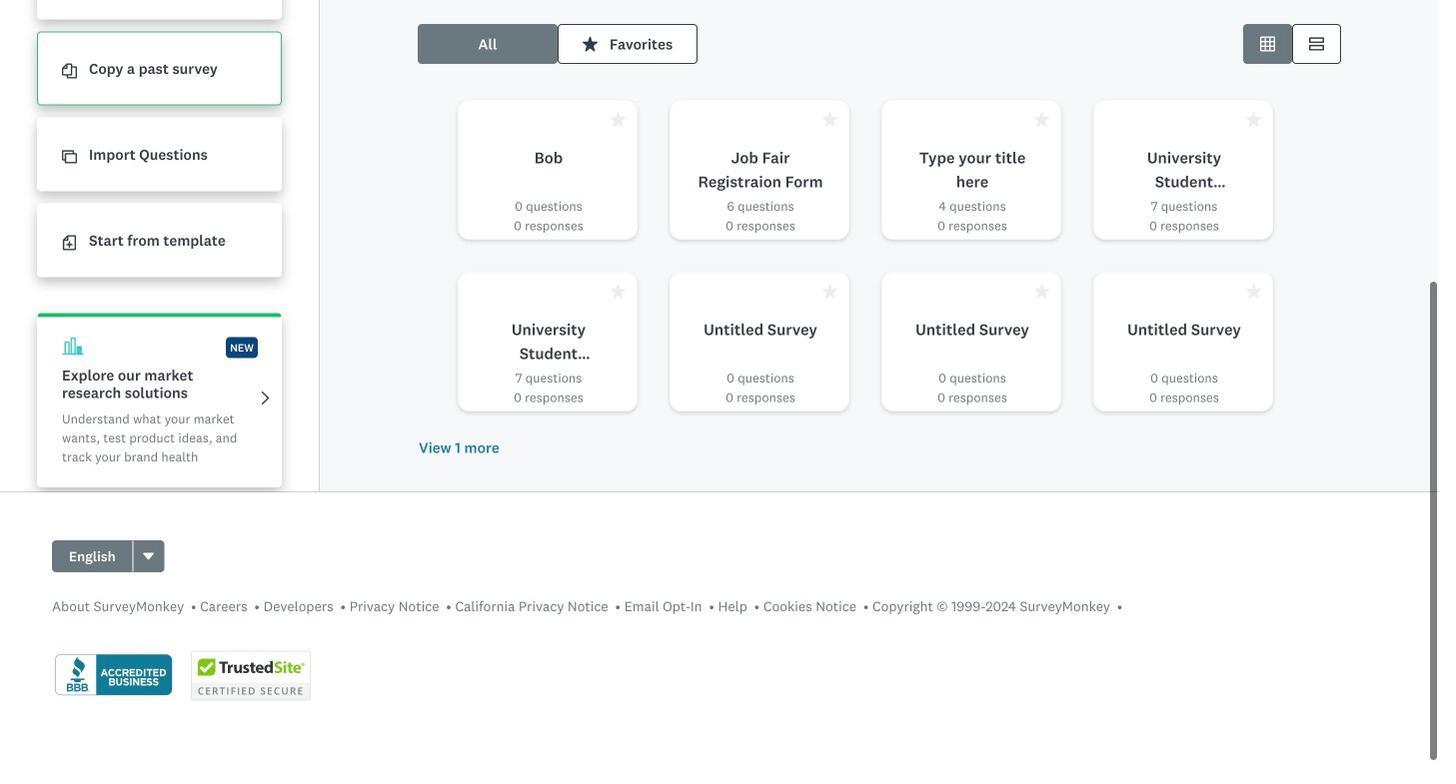 Task type: vqa. For each thing, say whether or not it's contained in the screenshot.
Clone Icon
yes



Task type: locate. For each thing, give the bounding box(es) containing it.
clone image
[[62, 150, 77, 165]]

trustedsite helps keep you safe from identity theft, credit card fraud, spyware, spam, viruses and online scams image
[[191, 651, 311, 701]]

starfilled image
[[583, 36, 598, 51], [823, 112, 838, 127], [1034, 112, 1049, 127], [1246, 112, 1261, 127], [611, 284, 626, 299], [823, 284, 838, 299]]

chevronright image
[[258, 391, 273, 406]]

0 horizontal spatial starfilled image
[[611, 112, 626, 127]]

2 horizontal spatial starfilled image
[[1246, 284, 1261, 299]]

starfilled image
[[611, 112, 626, 127], [1034, 284, 1049, 299], [1246, 284, 1261, 299]]

group
[[52, 541, 165, 573]]

language dropdown image
[[142, 550, 156, 564], [143, 553, 154, 560]]

documentplus image
[[62, 236, 77, 251]]

documentclone image
[[62, 64, 77, 79]]



Task type: describe. For each thing, give the bounding box(es) containing it.
grid image
[[1260, 36, 1275, 51]]

textboxmultiple image
[[1309, 36, 1324, 51]]

click to verify bbb accreditation and to see a bbb report. image
[[52, 653, 175, 700]]

1 horizontal spatial starfilled image
[[1034, 284, 1049, 299]]



